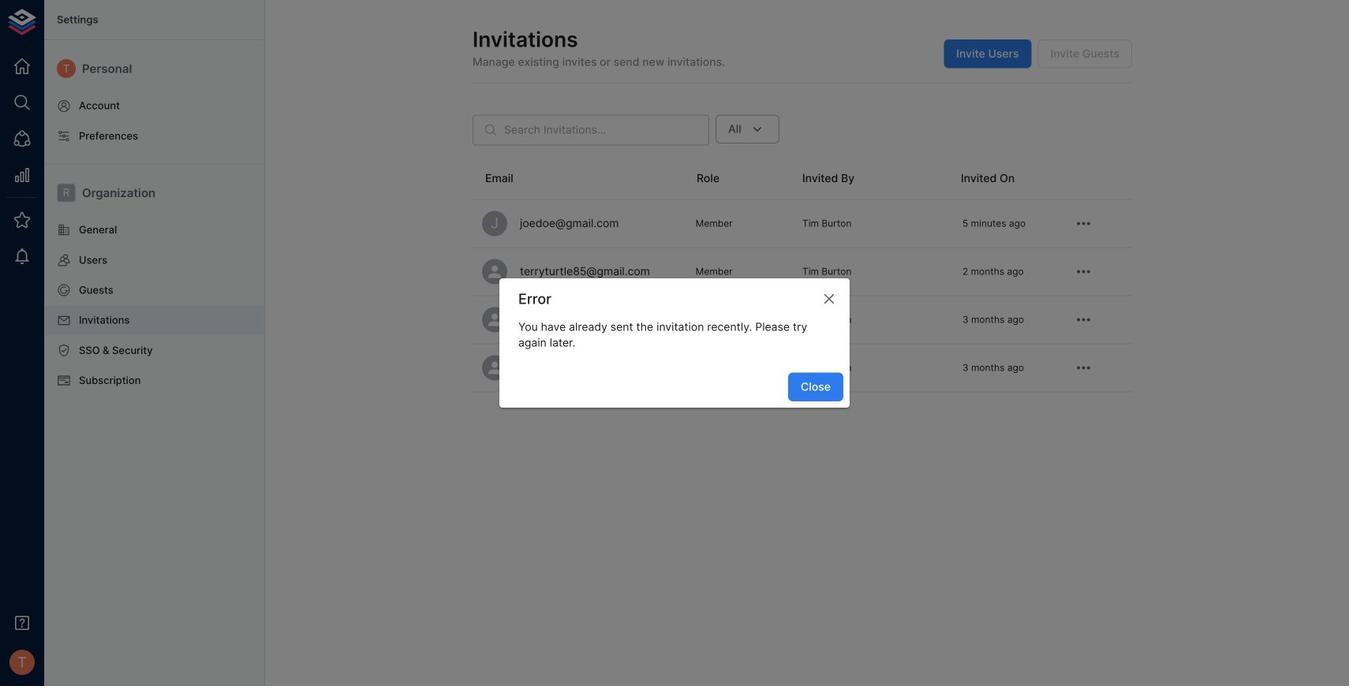 Task type: vqa. For each thing, say whether or not it's contained in the screenshot.
Search Invitations... "text field"
yes



Task type: locate. For each thing, give the bounding box(es) containing it.
dialog
[[499, 279, 850, 408]]



Task type: describe. For each thing, give the bounding box(es) containing it.
Search Invitations... text field
[[504, 115, 709, 146]]



